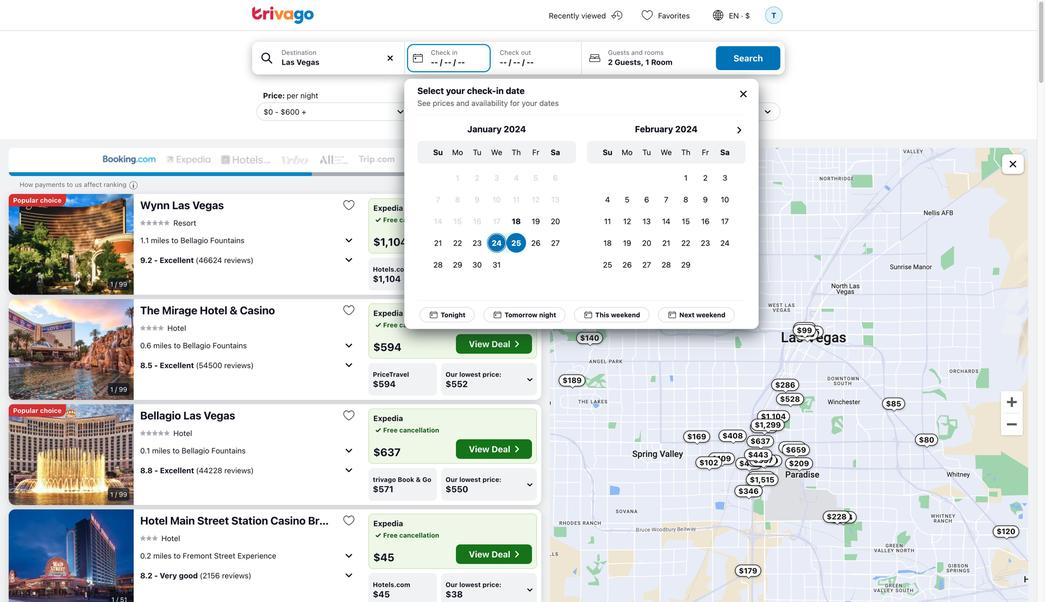 Task type: vqa. For each thing, say whether or not it's contained in the screenshot.
Hampton Inn image
no



Task type: locate. For each thing, give the bounding box(es) containing it.
excellent down 0.6 miles to bellagio fountains
[[160, 361, 194, 370]]

our left 30
[[446, 265, 458, 273]]

1 horizontal spatial 4
[[605, 195, 610, 204]]

$594 down pricetravel
[[373, 379, 396, 389]]

3 our from the top
[[446, 476, 458, 483]]

1 horizontal spatial 3
[[723, 173, 727, 182]]

0 horizontal spatial 3
[[494, 173, 499, 182]]

$120
[[997, 527, 1015, 536]]

2 view deal from the top
[[469, 339, 510, 349]]

26 for january 2024
[[531, 238, 540, 247]]

1 14 from the left
[[434, 217, 442, 226]]

6 button for january 2024
[[546, 168, 565, 187]]

and inside select your check-in date see prices and availability for your dates
[[456, 99, 469, 108]]

0 horizontal spatial 27
[[551, 238, 560, 247]]

2 29 from the left
[[681, 260, 690, 269]]

1 cancellation from the top
[[399, 216, 439, 224]]

3 free from the top
[[383, 426, 398, 434]]

your up prices
[[446, 86, 465, 96]]

excellent down '1.1 miles to bellagio fountains'
[[160, 256, 194, 265]]

1 1 / 99 from the top
[[110, 280, 127, 288]]

fr up 325
[[532, 148, 539, 157]]

february
[[635, 124, 673, 134]]

$145
[[801, 327, 820, 336]]

12 for january 2024
[[532, 195, 540, 204]]

free cancellation
[[383, 216, 439, 224], [383, 321, 439, 329], [383, 426, 439, 434], [383, 531, 439, 539]]

0 vertical spatial 13
[[551, 195, 559, 204]]

$286 button
[[771, 379, 799, 391]]

free cancellation button up book
[[373, 425, 439, 435]]

0 vertical spatial select
[[417, 86, 444, 96]]

1 horizontal spatial 6
[[644, 195, 649, 204]]

1 horizontal spatial check
[[500, 49, 519, 56]]

select up see
[[417, 86, 444, 96]]

2 choice from the top
[[40, 407, 62, 414]]

1 3 button from the left
[[487, 168, 506, 187]]

31
[[493, 260, 501, 269]]

4
[[612, 108, 616, 115], [514, 173, 519, 182], [605, 195, 610, 204]]

2 button
[[467, 168, 487, 187], [696, 168, 715, 187]]

8.8 - excellent (44228 reviews)
[[140, 466, 254, 475]]

2 free cancellation button from the top
[[373, 320, 439, 330]]

(54500
[[196, 361, 222, 370]]

street
[[197, 514, 229, 527], [214, 551, 235, 560]]

1 horizontal spatial we
[[661, 148, 672, 157]]

tu for january
[[473, 148, 481, 157]]

1 3 from the left
[[494, 173, 499, 182]]

lowest up the $38
[[459, 581, 481, 589]]

reviews) for bellagio las vegas
[[224, 466, 254, 475]]

2 su from the left
[[603, 148, 612, 157]]

2
[[608, 58, 613, 67], [475, 173, 479, 182], [703, 173, 708, 182]]

1 horizontal spatial 21
[[662, 238, 670, 247]]

$109
[[712, 454, 731, 463]]

1 horizontal spatial 15 button
[[676, 211, 696, 231]]

reviews) down 0.1 miles to bellagio fountains button
[[224, 466, 254, 475]]

1 choice from the top
[[40, 196, 62, 204]]

pay
[[451, 216, 462, 224]]

0 horizontal spatial tu
[[473, 148, 481, 157]]

0 horizontal spatial 23 button
[[467, 233, 487, 253]]

$594 up pricetravel
[[373, 340, 401, 353]]

2 free from the top
[[383, 321, 398, 329]]

fountains inside 0.1 miles to bellagio fountains button
[[211, 446, 246, 455]]

this
[[595, 311, 609, 319]]

4 lowest from the top
[[459, 581, 481, 589]]

excellent down 0.1 miles to bellagio fountains
[[160, 466, 194, 475]]

0 horizontal spatial 25 button
[[506, 233, 526, 253]]

0 horizontal spatial 23
[[473, 238, 482, 247]]

0 horizontal spatial 21
[[434, 238, 442, 247]]

wynn las vegas, (las vegas, usa) image
[[9, 194, 134, 295]]

view up our lowest price: $550
[[469, 444, 489, 454]]

0 horizontal spatial 17
[[493, 217, 501, 226]]

1 16 from the left
[[473, 217, 481, 226]]

2 28 from the left
[[662, 260, 671, 269]]

25 button for february 2024
[[598, 255, 617, 274]]

4 view from the top
[[469, 549, 489, 559]]

2 8 from the left
[[683, 195, 688, 204]]

guests and rooms 2 guests, 1 room
[[608, 49, 672, 67]]

1 vertical spatial popular
[[13, 407, 38, 414]]

$594 down $1,104 button
[[754, 422, 774, 431]]

$509 button
[[748, 471, 775, 483]]

bellagio down the resort
[[180, 236, 208, 245]]

view deal up our lowest price: $552
[[469, 339, 510, 349]]

th down february 2024
[[681, 148, 690, 157]]

hotel button down the
[[140, 323, 186, 333]]

bellagio for the
[[183, 341, 211, 350]]

popular choice button
[[9, 194, 66, 207], [9, 404, 66, 417]]

free cancellation up book
[[383, 426, 439, 434]]

lowest up $552 in the bottom of the page
[[459, 371, 481, 378]]

1 horizontal spatial 24
[[720, 238, 730, 247]]

date
[[506, 86, 525, 96]]

2 99 from the top
[[119, 386, 127, 393]]

availability
[[471, 99, 508, 108]]

3 for january 2024
[[494, 173, 499, 182]]

sa down center
[[720, 148, 730, 157]]

2 10 button from the left
[[715, 190, 735, 209]]

street up (2156
[[214, 551, 235, 560]]

tu down the february
[[642, 148, 651, 157]]

4 button
[[506, 168, 526, 187], [598, 190, 617, 209]]

guest
[[516, 91, 538, 100]]

0 vertical spatial 12 button
[[526, 190, 546, 209]]

0 vertical spatial 99
[[119, 280, 127, 288]]

check for check in -- / -- / --
[[431, 49, 450, 56]]

0 vertical spatial 19 button
[[526, 211, 546, 231]]

29 up next
[[681, 260, 690, 269]]

1 8 button from the left
[[448, 190, 467, 209]]

1 14 button from the left
[[428, 211, 448, 231]]

18
[[512, 217, 521, 226], [603, 238, 612, 247]]

0 horizontal spatial 12
[[532, 195, 540, 204]]

$38
[[446, 589, 463, 599]]

1 popular choice button from the top
[[9, 194, 66, 207]]

1 21 button from the left
[[428, 233, 448, 253]]

25 up our lowest price: button
[[511, 238, 521, 247]]

select up priceline image at the left of the page
[[425, 107, 447, 116]]

1 horizontal spatial 2
[[608, 58, 613, 67]]

filters down 'check in -- / -- / --'
[[425, 91, 448, 100]]

$637 up $443
[[751, 437, 770, 446]]

19 for january 2024
[[532, 217, 540, 226]]

price: inside our lowest price: $550
[[482, 476, 501, 483]]

guests
[[608, 49, 629, 56]]

1 24 button from the left
[[487, 233, 506, 253]]

1 vertical spatial excellent
[[160, 361, 194, 370]]

bellagio up 8.8 - excellent (44228 reviews)
[[182, 446, 209, 455]]

the
[[140, 304, 160, 317]]

8 for january 2024
[[455, 195, 460, 204]]

1 horizontal spatial 20 button
[[637, 233, 656, 253]]

3 view deal from the top
[[469, 444, 510, 454]]

check inside the "check out -- / -- / --"
[[500, 49, 519, 56]]

2 21 from the left
[[662, 238, 670, 247]]

view for $637
[[469, 444, 489, 454]]

popular for wynn las vegas
[[13, 196, 38, 204]]

view deal button for $637
[[456, 439, 532, 459]]

2 9 from the left
[[703, 195, 708, 204]]

2 29 button from the left
[[676, 255, 696, 274]]

1 popular from the top
[[13, 196, 38, 204]]

16 button for february 2024
[[696, 211, 715, 231]]

cancellation for $637
[[399, 426, 439, 434]]

2 mo from the left
[[622, 148, 633, 157]]

mo for february 2024
[[622, 148, 633, 157]]

15 button for january 2024
[[448, 211, 467, 231]]

mo up booking
[[452, 148, 463, 157]]

1 horizontal spatial 17 button
[[715, 211, 735, 231]]

& left go
[[416, 476, 421, 483]]

booking sites searched: 325
[[437, 157, 540, 166]]

1 17 button from the left
[[487, 211, 506, 231]]

expedia down found:
[[373, 204, 403, 212]]

23 button for february 2024
[[696, 233, 715, 253]]

lowest inside our lowest price: $550
[[459, 476, 481, 483]]

deal up our lowest price: $550
[[492, 444, 510, 454]]

1 su from the left
[[433, 148, 443, 157]]

to inside "button"
[[171, 236, 178, 245]]

$45 inside $45 $145
[[797, 324, 812, 333]]

price: for $637
[[482, 476, 501, 483]]

hotel button
[[140, 323, 186, 333], [140, 428, 192, 438], [140, 534, 180, 543]]

2 check from the left
[[500, 49, 519, 56]]

1 22 button from the left
[[448, 233, 467, 253]]

24
[[492, 238, 502, 247], [720, 238, 730, 247]]

26 button for january 2024
[[526, 233, 546, 253]]

our inside button
[[446, 265, 458, 273]]

fr for february 2024
[[702, 148, 709, 157]]

price: inside button
[[482, 265, 501, 273]]

popular choice for wynn las vegas
[[13, 196, 62, 204]]

$102
[[699, 458, 718, 467]]

weekend for next weekend
[[696, 311, 725, 319]]

0 horizontal spatial 1 button
[[448, 168, 467, 187]]

2 hotels.com from the top
[[373, 581, 410, 589]]

1 vertical spatial $594
[[373, 379, 396, 389]]

hotel button up 0.1
[[140, 428, 192, 438]]

lowest for $45
[[459, 581, 481, 589]]

our up the $38
[[446, 581, 458, 589]]

1 9 button from the left
[[467, 190, 487, 209]]

2 3 from the left
[[723, 173, 727, 182]]

mo
[[452, 148, 463, 157], [622, 148, 633, 157]]

2 view from the top
[[469, 339, 489, 349]]

2 horizontal spatial 2
[[703, 173, 708, 182]]

0 horizontal spatial 27 button
[[546, 233, 565, 253]]

in up prices
[[452, 49, 458, 56]]

for
[[510, 99, 520, 108]]

0 horizontal spatial 7 button
[[428, 190, 448, 209]]

23 for january 2024
[[473, 238, 482, 247]]

go
[[422, 476, 431, 483]]

5 for february 2024
[[625, 195, 629, 204]]

2 2 button from the left
[[696, 168, 715, 187]]

1 our from the top
[[446, 265, 458, 273]]

2 14 button from the left
[[656, 211, 676, 231]]

excellent for bellagio
[[160, 466, 194, 475]]

0 horizontal spatial 14 button
[[428, 211, 448, 231]]

1 horizontal spatial 13 button
[[637, 211, 656, 231]]

hotel button for hotel
[[140, 534, 180, 543]]

2 17 from the left
[[721, 217, 729, 226]]

1 23 from the left
[[473, 238, 482, 247]]

1 10 button from the left
[[487, 190, 506, 209]]

1 22 from the left
[[453, 238, 462, 247]]

1 vertical spatial popular choice button
[[9, 404, 66, 417]]

0 horizontal spatial th
[[512, 148, 521, 157]]

1 vertical spatial hotels.com
[[373, 581, 410, 589]]

free cancellation for $594
[[383, 321, 439, 329]]

weekend right next
[[696, 311, 725, 319]]

our for $594
[[446, 371, 458, 378]]

1 99 from the top
[[119, 280, 127, 288]]

7 for january
[[436, 195, 440, 204]]

4 button for january 2024
[[506, 168, 526, 187]]

1 free cancellation from the top
[[383, 216, 439, 224]]

expedia down pricetravel $594
[[373, 414, 403, 423]]

Destination field
[[252, 42, 404, 74]]

1 horizontal spatial 2024
[[675, 124, 698, 134]]

1 button down booking
[[448, 168, 467, 187]]

1 hotels.com from the top
[[373, 265, 410, 273]]

las up 0.1 miles to bellagio fountains
[[183, 409, 201, 422]]

our for $637
[[446, 476, 458, 483]]

price: inside our lowest price: $552
[[482, 371, 501, 378]]

prices
[[433, 99, 454, 108]]

0 horizontal spatial 22
[[453, 238, 462, 247]]

viewed
[[581, 11, 606, 20]]

$169 button
[[683, 431, 710, 443]]

wynn las vegas button
[[140, 198, 334, 212]]

reviews) down 0.6 miles to bellagio fountains button
[[224, 361, 254, 370]]

1 horizontal spatial 2 button
[[696, 168, 715, 187]]

miles right 0.1
[[152, 446, 170, 455]]

3 button down searched:
[[487, 168, 506, 187]]

1 horizontal spatial 9
[[703, 195, 708, 204]]

the mirage hotel & casino
[[140, 304, 275, 317]]

2 23 button from the left
[[696, 233, 715, 253]]

0 horizontal spatial 2024
[[504, 124, 526, 134]]

to down 'resort' button
[[171, 236, 178, 245]]

hotel for the's hotel button
[[167, 323, 186, 332]]

15 for february 2024
[[682, 217, 690, 226]]

hotel down mirage
[[167, 323, 186, 332]]

to for the
[[174, 341, 181, 350]]

9 for january 2024
[[475, 195, 480, 204]]

$1,299
[[755, 420, 781, 429]]

stays found: 68
[[356, 157, 414, 166]]

1 vertical spatial 18 button
[[598, 233, 617, 253]]

3 1 / 99 from the top
[[110, 491, 127, 498]]

4 expedia from the top
[[373, 519, 403, 528]]

1 2 button from the left
[[467, 168, 487, 187]]

6 for february 2024
[[644, 195, 649, 204]]

our up $550
[[446, 476, 458, 483]]

0 horizontal spatial &
[[230, 304, 237, 317]]

free cancellation button down trivago book & go $571
[[373, 530, 439, 540]]

popular choice for bellagio las vegas
[[13, 407, 62, 414]]

our up $552 in the bottom of the page
[[446, 371, 458, 378]]

0 vertical spatial fountains
[[210, 236, 244, 245]]

view deal down property
[[469, 234, 510, 244]]

tu for february
[[642, 148, 651, 157]]

in left date
[[496, 86, 504, 96]]

lowest for $594
[[459, 371, 481, 378]]

hotel down main
[[161, 534, 180, 543]]

& up 0.6 miles to bellagio fountains button
[[230, 304, 237, 317]]

bellagio for wynn
[[180, 236, 208, 245]]

0.2 miles to fremont street experience button
[[140, 547, 355, 564]]

8.5
[[140, 361, 152, 370]]

99 for wynn las vegas
[[119, 280, 127, 288]]

select inside select your check-in date see prices and availability for your dates
[[417, 86, 444, 96]]

0 horizontal spatial 4
[[514, 173, 519, 182]]

night right per
[[300, 91, 318, 100]]

2 popular choice from the top
[[13, 407, 62, 414]]

to left fremont
[[174, 551, 181, 560]]

view up our lowest price: $552
[[469, 339, 489, 349]]

1 horizontal spatial 9 button
[[696, 190, 715, 209]]

0 horizontal spatial fr
[[532, 148, 539, 157]]

$1,299 button
[[751, 419, 785, 431]]

20
[[551, 217, 560, 226], [642, 238, 651, 247]]

1 sa from the left
[[551, 148, 560, 157]]

miles right 0.2
[[153, 551, 172, 560]]

deal for $637
[[492, 444, 510, 454]]

28 for february
[[662, 260, 671, 269]]

0 vertical spatial $45
[[797, 324, 812, 333]]

property
[[484, 216, 510, 224]]

reviews) for wynn las vegas
[[224, 256, 254, 265]]

4 view deal from the top
[[469, 549, 510, 559]]

1 mo from the left
[[452, 148, 463, 157]]

4 for february 2024
[[605, 195, 610, 204]]

0 horizontal spatial 28
[[433, 260, 443, 269]]

guests,
[[615, 58, 644, 67]]

fountains inside the 1.1 miles to bellagio fountains "button"
[[210, 236, 244, 245]]

1 horizontal spatial 7
[[664, 195, 668, 204]]

9 button for february 2024
[[696, 190, 715, 209]]

1 2024 from the left
[[504, 124, 526, 134]]

the mirage hotel & casino, (las vegas, usa) image
[[9, 299, 134, 400]]

0 vertical spatial 4 button
[[506, 168, 526, 187]]

1 10 from the left
[[493, 195, 501, 204]]

4 price: from the top
[[482, 581, 501, 589]]

hotel button up 0.2
[[140, 534, 180, 543]]

27 button for february 2024
[[637, 255, 656, 274]]

3 button down next icon
[[715, 168, 735, 187]]

$80
[[919, 435, 934, 444]]

29 button for january 2024
[[448, 255, 467, 274]]

1 horizontal spatial 5
[[625, 195, 629, 204]]

lowest up $550
[[459, 476, 481, 483]]

0 horizontal spatial 29
[[453, 260, 462, 269]]

and right prices
[[456, 99, 469, 108]]

trip.com image
[[358, 154, 395, 165]]

22 for february 2024
[[681, 238, 690, 247]]

3 expedia from the top
[[373, 414, 403, 423]]

check inside 'check in -- / -- / --'
[[431, 49, 450, 56]]

4 free from the top
[[383, 531, 398, 539]]

2 9 button from the left
[[696, 190, 715, 209]]

free cancellation button up pricetravel
[[373, 320, 439, 330]]

hotel for second hotel button from the bottom of the page
[[173, 429, 192, 438]]

0 vertical spatial 20 button
[[546, 211, 565, 231]]

28 for january
[[433, 260, 443, 269]]

$401
[[739, 459, 758, 468]]

3 view from the top
[[469, 444, 489, 454]]

1 28 from the left
[[433, 260, 443, 269]]

night right tomorrow
[[539, 311, 556, 319]]

fountains up '(44228' on the bottom left of the page
[[211, 446, 246, 455]]

1 8 from the left
[[455, 195, 460, 204]]

vegas for bellagio las vegas
[[204, 409, 235, 422]]

1 horizontal spatial 28 button
[[656, 255, 676, 274]]

view deal button down property
[[456, 229, 532, 249]]

0 horizontal spatial 15
[[454, 217, 462, 226]]

13 for february 2024
[[643, 217, 651, 226]]

0 horizontal spatial filters
[[425, 91, 448, 100]]

0 horizontal spatial 10
[[493, 195, 501, 204]]

1 horizontal spatial 8
[[683, 195, 688, 204]]

hotel left main
[[140, 514, 168, 527]]

1 16 button from the left
[[467, 211, 487, 231]]

reviews) down 0.2 miles to fremont street experience button in the bottom left of the page
[[222, 571, 251, 580]]

4 free cancellation button from the top
[[373, 530, 439, 540]]

view deal button up our lowest price: $38
[[456, 545, 532, 564]]

$45
[[797, 324, 812, 333], [373, 551, 394, 564], [373, 589, 390, 599]]

1 vertical spatial 11
[[604, 217, 611, 226]]

29
[[453, 260, 462, 269], [681, 260, 690, 269]]

hotels.com $45
[[373, 581, 410, 599]]

0 vertical spatial &
[[230, 304, 237, 317]]

select for select your check-in date see prices and availability for your dates
[[417, 86, 444, 96]]

2 3 button from the left
[[715, 168, 735, 187]]

to up 8.8 - excellent (44228 reviews)
[[172, 446, 180, 455]]

0 vertical spatial night
[[300, 91, 318, 100]]

1 vertical spatial 4 button
[[598, 190, 617, 209]]

7 button for january
[[428, 190, 448, 209]]

casino for station
[[271, 514, 306, 527]]

22 button
[[448, 233, 467, 253], [676, 233, 696, 253]]

1 1 button from the left
[[448, 168, 467, 187]]

view
[[469, 234, 489, 244], [469, 339, 489, 349], [469, 444, 489, 454], [469, 549, 489, 559]]

0 horizontal spatial 8 button
[[448, 190, 467, 209]]

free cancellation down trivago book & go $571
[[383, 531, 439, 539]]

0 horizontal spatial 16 button
[[467, 211, 487, 231]]

free
[[383, 216, 398, 224], [383, 321, 398, 329], [383, 426, 398, 434], [383, 531, 398, 539]]

view deal up our lowest price: $550
[[469, 444, 510, 454]]

19 button for february 2024
[[617, 233, 637, 253]]

our inside our lowest price: $38
[[446, 581, 458, 589]]

$45 button
[[793, 322, 816, 334]]

sa down the dates
[[551, 148, 560, 157]]

free cancellation left pay
[[383, 216, 439, 224]]

0 vertical spatial 13 button
[[546, 190, 565, 209]]

miles right "1.1"
[[151, 236, 169, 245]]

2 vertical spatial fountains
[[211, 446, 246, 455]]

bellagio inside "button"
[[180, 236, 208, 245]]

1 vertical spatial hotel button
[[140, 428, 192, 438]]

2 tu from the left
[[642, 148, 651, 157]]

(44228
[[196, 466, 222, 475]]

free cancellation button for $45
[[373, 530, 439, 540]]

fountains up (54500
[[213, 341, 247, 350]]

street right main
[[197, 514, 229, 527]]

1 horizontal spatial 23
[[701, 238, 710, 247]]

fountains for the mirage hotel & casino
[[213, 341, 247, 350]]

view deal up our lowest price: $38
[[469, 549, 510, 559]]

2 popular choice button from the top
[[9, 404, 66, 417]]

recently
[[549, 11, 579, 20]]

11 button
[[506, 190, 526, 209], [598, 211, 617, 231]]

2 23 from the left
[[701, 238, 710, 247]]

2 fr from the left
[[702, 148, 709, 157]]

31 button
[[487, 255, 506, 274]]

en
[[729, 11, 739, 20]]

tu up sites
[[473, 148, 481, 157]]

expedia down $571
[[373, 519, 403, 528]]

1 horizontal spatial 4 button
[[598, 190, 617, 209]]

mo down applied
[[622, 148, 633, 157]]

22 for january 2024
[[453, 238, 462, 247]]

2 16 from the left
[[701, 217, 710, 226]]

4 our from the top
[[446, 581, 458, 589]]

$594 inside $1,104 $594 $637
[[754, 422, 774, 431]]

resort button
[[140, 218, 196, 228]]

$
[[745, 11, 750, 20]]

2 1 button from the left
[[676, 168, 696, 187]]

11 for february 2024
[[604, 217, 611, 226]]

expedia down the hotels.com $1,104
[[373, 309, 403, 318]]

1 view deal button from the top
[[456, 229, 532, 249]]

view up our lowest price: $38
[[469, 549, 489, 559]]

5 button
[[526, 168, 546, 187], [617, 190, 637, 209]]

1 horizontal spatial 10 button
[[715, 190, 735, 209]]

7 for february
[[664, 195, 668, 204]]

our lowest price: $552
[[446, 371, 501, 389]]

check out -- / -- / --
[[500, 49, 534, 67]]

12 button
[[526, 190, 546, 209], [617, 211, 637, 231]]

2 sa from the left
[[720, 148, 730, 157]]

2 15 button from the left
[[676, 211, 696, 231]]

0 horizontal spatial 9
[[475, 195, 480, 204]]

deal down property
[[492, 234, 510, 244]]

vrbo image
[[280, 154, 310, 165]]

1 vertical spatial las
[[183, 409, 201, 422]]

expedia for $45
[[373, 519, 403, 528]]

2 we from the left
[[661, 148, 672, 157]]

1 button down february 2024
[[676, 168, 696, 187]]

1 7 button from the left
[[428, 190, 448, 209]]

24 button for january 2024
[[487, 233, 506, 253]]

0.2 miles to fremont street experience
[[140, 551, 276, 560]]

0 vertical spatial 19
[[532, 217, 540, 226]]

stays
[[356, 157, 376, 166]]

17
[[493, 217, 501, 226], [721, 217, 729, 226]]

1 price: from the top
[[482, 265, 501, 273]]

0 horizontal spatial 11 button
[[506, 190, 526, 209]]

1 horizontal spatial 22
[[681, 238, 690, 247]]

0 vertical spatial popular choice
[[13, 196, 62, 204]]

bellagio up 8.5 - excellent (54500 reviews) on the left bottom of the page
[[183, 341, 211, 350]]

8 for february 2024
[[683, 195, 688, 204]]

view down the "pay at the property"
[[469, 234, 489, 244]]

our inside our lowest price: $550
[[446, 476, 458, 483]]

0 horizontal spatial 13
[[551, 195, 559, 204]]

1 horizontal spatial 20
[[642, 238, 651, 247]]

$637 up trivago in the bottom of the page
[[373, 446, 401, 458]]

popular choice button for bellagio las vegas
[[9, 404, 66, 417]]

view deal for $45
[[469, 549, 510, 559]]

2024 for february 2024
[[675, 124, 698, 134]]

$1,104 inside $1,104 $594 $637
[[761, 412, 786, 421]]

0 horizontal spatial 5
[[534, 173, 538, 182]]

lowest left 31
[[459, 265, 481, 273]]

lowest inside our lowest price: $552
[[459, 371, 481, 378]]

fr down city
[[702, 148, 709, 157]]

0 horizontal spatial su
[[433, 148, 443, 157]]

free cancellation up pricetravel
[[383, 321, 439, 329]]

su
[[433, 148, 443, 157], [603, 148, 612, 157]]

view deal button for $1,104
[[456, 229, 532, 249]]

our inside our lowest price: $552
[[446, 371, 458, 378]]

fountains up (46624
[[210, 236, 244, 245]]

hotel down "bellagio las vegas"
[[173, 429, 192, 438]]

20 button for january 2024
[[546, 211, 565, 231]]

2 24 from the left
[[720, 238, 730, 247]]

$594 inside pricetravel $594
[[373, 379, 396, 389]]

·
[[741, 11, 743, 20]]

1.1 miles to bellagio fountains
[[140, 236, 244, 245]]

to for hotel
[[174, 551, 181, 560]]

1 horizontal spatial weekend
[[696, 311, 725, 319]]

11 button for january 2024
[[506, 190, 526, 209]]

th up searched:
[[512, 148, 521, 157]]

our for $45
[[446, 581, 458, 589]]

4 cancellation from the top
[[399, 531, 439, 539]]

0 horizontal spatial 20
[[551, 217, 560, 226]]

view deal button
[[456, 229, 532, 249], [456, 334, 532, 354], [456, 439, 532, 459], [456, 545, 532, 564]]

Destination search field
[[282, 57, 398, 68]]

2 our from the top
[[446, 371, 458, 378]]

and inside guests and rooms 2 guests, 1 room
[[631, 49, 643, 56]]

lowest inside our lowest price: $38
[[459, 581, 481, 589]]

reviews) down the 1.1 miles to bellagio fountains "button"
[[224, 256, 254, 265]]

10
[[493, 195, 501, 204], [721, 195, 729, 204]]

price: inside our lowest price: $38
[[482, 581, 501, 589]]

11 for january 2024
[[513, 195, 520, 204]]

casino for &
[[240, 304, 275, 317]]

excellent for the
[[160, 361, 194, 370]]

1 vertical spatial 25 button
[[598, 255, 617, 274]]

$209
[[789, 459, 809, 468]]

1 23 button from the left
[[467, 233, 487, 253]]

25 button up 31 'button'
[[506, 233, 526, 253]]

hotel button for the
[[140, 323, 186, 333]]

per
[[287, 91, 298, 100]]

1 15 from the left
[[454, 217, 462, 226]]

fountains inside 0.6 miles to bellagio fountains button
[[213, 341, 247, 350]]

2 vertical spatial $594
[[754, 422, 774, 431]]

2 expedia from the top
[[373, 309, 403, 318]]

1 check from the left
[[431, 49, 450, 56]]

vegas up the resort
[[192, 199, 224, 211]]

our
[[446, 265, 458, 273], [446, 371, 458, 378], [446, 476, 458, 483], [446, 581, 458, 589]]

2 28 button from the left
[[656, 255, 676, 274]]

21 for february
[[662, 238, 670, 247]]

0 horizontal spatial 15 button
[[448, 211, 467, 231]]

searched:
[[487, 157, 521, 166]]

19 button for january 2024
[[526, 211, 546, 231]]

0 vertical spatial hotels.com
[[373, 265, 410, 273]]

4 view deal button from the top
[[456, 545, 532, 564]]

0 vertical spatial 18 button
[[506, 211, 526, 231]]

1 horizontal spatial 11
[[604, 217, 611, 226]]

0 vertical spatial and
[[631, 49, 643, 56]]

affect
[[84, 181, 102, 188]]

11
[[513, 195, 520, 204], [604, 217, 611, 226]]

0 horizontal spatial 9 button
[[467, 190, 487, 209]]

0 vertical spatial casino
[[240, 304, 275, 317]]

1 vertical spatial $45
[[373, 551, 394, 564]]

miles inside "button"
[[151, 236, 169, 245]]

1 horizontal spatial su
[[603, 148, 612, 157]]

2 16 button from the left
[[696, 211, 715, 231]]

2 10 from the left
[[721, 195, 729, 204]]

1 horizontal spatial 12
[[623, 217, 631, 226]]

view deal button down tomorrow
[[456, 334, 532, 354]]

1.1 miles to bellagio fountains button
[[140, 232, 355, 249]]

book
[[398, 476, 414, 483]]

bellagio up 0.1
[[140, 409, 181, 422]]

0 vertical spatial 5 button
[[526, 168, 546, 187]]

1 lowest from the top
[[459, 265, 481, 273]]

sa for february 2024
[[720, 148, 730, 157]]

las up the resort
[[172, 199, 190, 211]]

0 vertical spatial 25
[[511, 238, 521, 247]]

check up prices
[[431, 49, 450, 56]]

2 7 from the left
[[664, 195, 668, 204]]

2024
[[504, 124, 526, 134], [675, 124, 698, 134]]

2024 right the february
[[675, 124, 698, 134]]



Task type: describe. For each thing, give the bounding box(es) containing it.
1 vertical spatial filters
[[652, 107, 674, 116]]

reviews) for the mirage hotel & casino
[[224, 361, 254, 370]]

hotels.com image
[[220, 154, 271, 165]]

bellagio las vegas
[[140, 409, 235, 422]]

17 for february 2024
[[721, 217, 729, 226]]

30
[[472, 260, 482, 269]]

bellagio las vegas, (las vegas, usa) image
[[9, 404, 134, 505]]

$264
[[833, 513, 853, 522]]

1 free from the top
[[383, 216, 398, 224]]

9.2 - excellent (46624 reviews)
[[140, 256, 254, 265]]

free cancellation for $637
[[383, 426, 439, 434]]

hotel main street station casino brewery
[[140, 514, 351, 527]]

found:
[[378, 157, 400, 166]]

12 button for february 2024
[[617, 211, 637, 231]]

select for select
[[425, 107, 447, 116]]

hotels.com for $45
[[373, 581, 410, 589]]

1 vertical spatial street
[[214, 551, 235, 560]]

25 for january 2024
[[511, 238, 521, 247]]

we for january
[[491, 148, 502, 157]]

$1,104 inside the hotels.com $1,104
[[373, 274, 401, 284]]

t button
[[763, 0, 785, 30]]

the mirage hotel & casino button
[[140, 304, 334, 317]]

1 view deal from the top
[[469, 234, 510, 244]]

room
[[651, 58, 672, 67]]

& inside button
[[230, 304, 237, 317]]

0 horizontal spatial $637
[[373, 446, 401, 458]]

see
[[417, 99, 431, 108]]

1 button for february 2024
[[676, 168, 696, 187]]

price: for $594
[[482, 371, 501, 378]]

8.8
[[140, 466, 153, 475]]

1 view from the top
[[469, 234, 489, 244]]

by
[[27, 157, 36, 166]]

next image
[[733, 124, 746, 137]]

2024 for january 2024
[[504, 124, 526, 134]]

19 for february 2024
[[623, 238, 631, 247]]

we for february
[[661, 148, 672, 157]]

26 for february 2024
[[623, 260, 632, 269]]

priceline image
[[404, 154, 444, 165]]

t
[[771, 11, 776, 20]]

$408
[[722, 431, 743, 440]]

$552
[[446, 379, 468, 389]]

wynn
[[140, 199, 170, 211]]

popular choice button for wynn las vegas
[[9, 194, 66, 207]]

to for wynn
[[171, 236, 178, 245]]

1 horizontal spatial your
[[522, 99, 537, 108]]

30 button
[[467, 255, 487, 274]]

booking
[[437, 157, 466, 166]]

8.2
[[140, 571, 152, 580]]

brewery
[[308, 514, 351, 527]]

21 for january
[[434, 238, 442, 247]]

view for $594
[[469, 339, 489, 349]]

68
[[404, 157, 414, 166]]

price:
[[263, 91, 285, 100]]

1 / 99 for the mirage hotel & casino
[[110, 386, 127, 393]]

$2,030
[[751, 456, 778, 465]]

29 for february 2024
[[681, 260, 690, 269]]

in inside 'check in -- / -- / --'
[[452, 49, 458, 56]]

dates
[[539, 99, 559, 108]]

fr for january 2024
[[532, 148, 539, 157]]

lowest inside button
[[459, 265, 481, 273]]

sort by
[[9, 157, 36, 166]]

mo for january 2024
[[452, 148, 463, 157]]

january 2024
[[467, 124, 526, 134]]

1 vertical spatial night
[[539, 311, 556, 319]]

14 for january
[[434, 217, 442, 226]]

fountains for bellagio las vegas
[[211, 446, 246, 455]]

24 for february 2024
[[720, 238, 730, 247]]

map region
[[550, 148, 1028, 602]]

$1,104 $594 $637
[[751, 412, 786, 446]]

10 for january 2024
[[493, 195, 501, 204]]

$45 for $45
[[373, 551, 394, 564]]

free cancellation button for $637
[[373, 425, 439, 435]]

hotel right mirage
[[200, 304, 227, 317]]

our lowest price: $38
[[446, 581, 501, 599]]

th for january 2024
[[512, 148, 521, 157]]

25 for february 2024
[[603, 260, 612, 269]]

hotels.com for $1,104
[[373, 265, 410, 273]]

2 inside guests and rooms 2 guests, 1 room
[[608, 58, 613, 67]]

1 inside guests and rooms 2 guests, 1 room
[[645, 58, 649, 67]]

0 vertical spatial 4
[[612, 108, 616, 115]]

22 button for february 2024
[[676, 233, 696, 253]]

$443
[[748, 450, 768, 459]]

18 for january 2024
[[512, 217, 521, 226]]

$169
[[687, 432, 706, 441]]

ranking
[[104, 181, 126, 188]]

accor image
[[318, 154, 349, 165]]

$45 inside hotels.com $45
[[373, 589, 390, 599]]

good
[[179, 571, 198, 580]]

very
[[160, 571, 177, 580]]

15 for january 2024
[[454, 217, 462, 226]]

hotel main street station casino brewery button
[[140, 514, 351, 527]]

how
[[20, 181, 33, 188]]

$1,104 button
[[757, 410, 790, 422]]

12 for february 2024
[[623, 217, 631, 226]]

$45 $145
[[797, 324, 820, 336]]

2 button for february 2024
[[696, 168, 715, 187]]

2 for january 2024
[[475, 173, 479, 182]]

$597 button
[[750, 454, 777, 466]]

27 for january 2024
[[551, 238, 560, 247]]

price: per night
[[263, 91, 318, 100]]

$637 button
[[747, 435, 774, 447]]

bellagio las vegas button
[[140, 409, 334, 422]]

excellent for wynn
[[160, 256, 194, 265]]

choice for wynn las vegas
[[40, 196, 62, 204]]

out
[[521, 49, 531, 56]]

destination
[[282, 49, 316, 56]]

tomorrow night
[[505, 311, 556, 319]]

0 vertical spatial filters
[[425, 91, 448, 100]]

$594 for pricetravel $594
[[373, 379, 396, 389]]

0.6 miles to bellagio fountains button
[[140, 337, 355, 354]]

14 for february
[[662, 217, 670, 226]]

in inside select your check-in date see prices and availability for your dates
[[496, 86, 504, 96]]

0 vertical spatial $594
[[373, 340, 401, 353]]

pricetravel $594
[[373, 371, 409, 389]]

choice for bellagio las vegas
[[40, 407, 62, 414]]

tonight
[[441, 311, 465, 319]]

99 for bellagio las vegas
[[119, 491, 127, 498]]

8 button for february 2024
[[676, 190, 696, 209]]

hotel for hotel's hotel button
[[161, 534, 180, 543]]

$659
[[786, 445, 806, 454]]

view deal for $637
[[469, 444, 510, 454]]

miles for bellagio
[[152, 446, 170, 455]]

free cancellation for $45
[[383, 531, 439, 539]]

resort
[[173, 218, 196, 227]]

fremont
[[183, 551, 212, 560]]

search
[[734, 53, 763, 63]]

miles for the
[[153, 341, 172, 350]]

1 free cancellation button from the top
[[373, 215, 439, 225]]

$594 button
[[750, 421, 778, 433]]

325
[[525, 157, 540, 166]]

0 horizontal spatial your
[[446, 86, 465, 96]]

1 deal from the top
[[492, 234, 510, 244]]

sa for january 2024
[[551, 148, 560, 157]]

free for $637
[[383, 426, 398, 434]]

$109 button
[[708, 453, 735, 465]]

0 vertical spatial street
[[197, 514, 229, 527]]

24 for january 2024
[[492, 238, 502, 247]]

clear image
[[385, 53, 395, 63]]

$346
[[738, 487, 759, 496]]

bellagio for bellagio
[[182, 446, 209, 455]]

5 for january 2024
[[534, 173, 538, 182]]

next weekend
[[679, 311, 725, 319]]

0.6 miles to bellagio fountains
[[140, 341, 247, 350]]

su for february
[[603, 148, 612, 157]]

trivago logo image
[[252, 7, 314, 24]]

hotel main street station casino brewery, (las vegas, usa) image
[[9, 509, 134, 602]]

applied
[[624, 107, 650, 116]]

13 button for january 2024
[[546, 190, 565, 209]]

3 button for february 2024
[[715, 168, 735, 187]]

las for wynn
[[172, 199, 190, 211]]

cancellation for $594
[[399, 321, 439, 329]]

4 for january 2024
[[514, 173, 519, 182]]

$637 inside $1,104 $594 $637
[[751, 437, 770, 446]]

0.1
[[140, 446, 150, 455]]

$45 for $45 $145
[[797, 324, 812, 333]]

pricetravel
[[373, 371, 409, 378]]

to left us
[[67, 181, 73, 188]]

1.1
[[140, 236, 149, 245]]

17 button for january 2024
[[487, 211, 506, 231]]

29 for january 2024
[[453, 260, 462, 269]]

weekend for this weekend
[[611, 311, 640, 319]]

$526
[[752, 473, 771, 482]]

us
[[75, 181, 82, 188]]

& inside trivago book & go $571
[[416, 476, 421, 483]]

booking.com image
[[102, 154, 156, 165]]

(46624
[[196, 256, 222, 265]]

4 button for february 2024
[[598, 190, 617, 209]]

$264 button
[[829, 511, 857, 523]]

$476
[[782, 443, 802, 452]]

expedia image
[[165, 154, 211, 165]]

cancellation for $45
[[399, 531, 439, 539]]

5 button for january 2024
[[526, 168, 546, 187]]

9.2
[[140, 256, 152, 265]]

11 button for february 2024
[[598, 211, 617, 231]]

18 button for february 2024
[[598, 233, 617, 253]]

7 button for february
[[656, 190, 676, 209]]

$1,104 for $1,104 $594 $637
[[761, 412, 786, 421]]

$600
[[281, 107, 300, 116]]

2 hotel button from the top
[[140, 428, 192, 438]]

favorites
[[658, 11, 690, 20]]

deal for $45
[[492, 549, 510, 559]]

$509
[[751, 473, 772, 482]]

10 button for february 2024
[[715, 190, 735, 209]]

9 button for january 2024
[[467, 190, 487, 209]]

27 button for january 2024
[[546, 233, 565, 253]]

search button
[[716, 46, 780, 70]]

14 button for february
[[656, 211, 676, 231]]

2 for february 2024
[[703, 173, 708, 182]]

23 for february 2024
[[701, 238, 710, 247]]

$286 $99
[[775, 326, 812, 389]]

$0
[[264, 107, 273, 116]]

$526 button
[[748, 472, 775, 484]]



